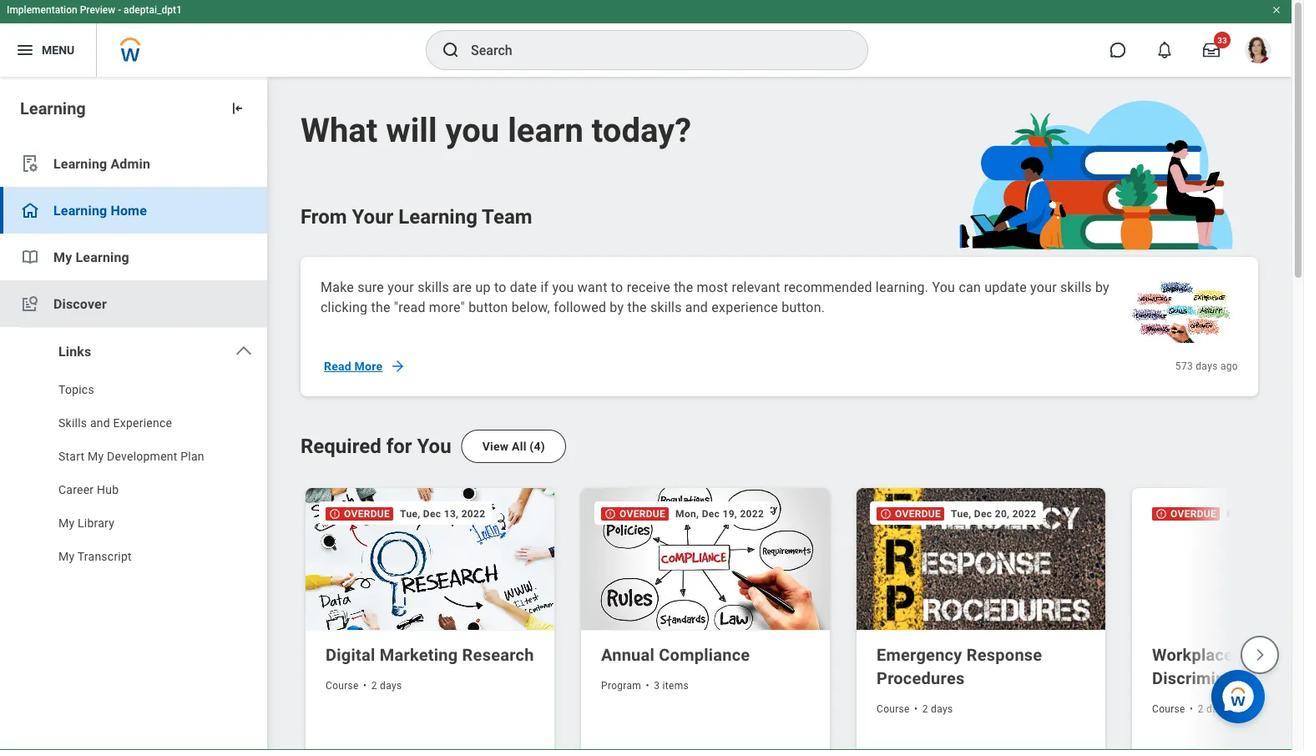 Task type: locate. For each thing, give the bounding box(es) containing it.
skills down receive
[[650, 299, 682, 315]]

exclamation circle image
[[329, 508, 341, 520]]

2 horizontal spatial 2022
[[1012, 508, 1036, 520]]

3 2022 from the left
[[1012, 508, 1036, 520]]

1 horizontal spatial 2 days
[[922, 703, 953, 715]]

2 horizontal spatial 2
[[1198, 703, 1204, 715]]

2022
[[461, 508, 485, 520], [740, 508, 764, 520], [1012, 508, 1036, 520]]

overdue
[[344, 508, 390, 520], [619, 508, 665, 520], [895, 508, 941, 520], [1171, 508, 1217, 520]]

my left transcript
[[58, 550, 75, 564]]

2 days down the workplace harassm link on the bottom
[[1198, 703, 1228, 715]]

relevant
[[732, 279, 780, 295]]

overdue for digital
[[344, 508, 390, 520]]

1 dec from the left
[[423, 508, 441, 520]]

topics
[[58, 383, 94, 397]]

the down sure at the top left of the page
[[371, 299, 390, 315]]

days for emergency response procedures
[[931, 703, 953, 715]]

exclamation circle image
[[604, 508, 616, 520], [880, 508, 892, 520], [1155, 508, 1167, 520]]

tue, left 20,
[[951, 508, 971, 520]]

2 days down marketing on the left bottom of the page
[[371, 680, 402, 692]]

2 overdue from the left
[[619, 508, 665, 520]]

1 horizontal spatial your
[[1030, 279, 1057, 295]]

sep
[[1244, 508, 1263, 520]]

2 dec from the left
[[702, 508, 720, 520]]

your
[[388, 279, 414, 295], [1030, 279, 1057, 295]]

0 horizontal spatial course
[[326, 680, 359, 692]]

1 horizontal spatial and
[[685, 299, 708, 315]]

3 dec from the left
[[974, 508, 992, 520]]

0 horizontal spatial dec
[[423, 508, 441, 520]]

learning right your
[[398, 205, 477, 229]]

you right will
[[445, 111, 499, 150]]

0 vertical spatial and
[[685, 299, 708, 315]]

2022 right the 19, on the bottom right
[[740, 508, 764, 520]]

your right update
[[1030, 279, 1057, 295]]

days
[[1196, 361, 1218, 372], [380, 680, 402, 692], [931, 703, 953, 715], [1206, 703, 1228, 715]]

my for my transcript
[[58, 550, 75, 564]]

1 horizontal spatial to
[[611, 279, 623, 295]]

1 vertical spatial by
[[610, 299, 624, 315]]

tue, for response
[[951, 508, 971, 520]]

2
[[371, 680, 377, 692], [922, 703, 928, 715], [1198, 703, 1204, 715]]

my
[[53, 249, 72, 265], [88, 450, 104, 463], [58, 516, 75, 530], [58, 550, 75, 564]]

1 horizontal spatial course
[[877, 703, 910, 715]]

my right book open icon
[[53, 249, 72, 265]]

(4)
[[530, 440, 545, 454]]

0 horizontal spatial 2022
[[461, 508, 485, 520]]

your
[[352, 205, 394, 229]]

course down digital
[[326, 680, 359, 692]]

chevron right image
[[1252, 648, 1267, 663]]

tue, dec 13, 2022
[[400, 508, 485, 520]]

admin
[[111, 156, 150, 172]]

exclamation circle image for annual compliance
[[604, 508, 616, 520]]

skills up more"
[[418, 279, 449, 295]]

2 your from the left
[[1030, 279, 1057, 295]]

my left library
[[58, 516, 75, 530]]

1 horizontal spatial exclamation circle image
[[880, 508, 892, 520]]

2022 for compliance
[[740, 508, 764, 520]]

by
[[1095, 279, 1109, 295], [610, 299, 624, 315]]

learning up the my learning
[[53, 202, 107, 218]]

2 down procedures
[[922, 703, 928, 715]]

if
[[541, 279, 549, 295]]

you
[[445, 111, 499, 150], [552, 279, 574, 295]]

dec left 20,
[[974, 508, 992, 520]]

date
[[510, 279, 537, 295]]

tue, dec 20, 2022
[[951, 508, 1036, 520]]

overdue right exclamation circle icon
[[344, 508, 390, 520]]

harassm
[[1238, 645, 1304, 665]]

2 horizontal spatial 2 days
[[1198, 703, 1228, 715]]

mon, dec 19, 2022
[[676, 508, 764, 520]]

emergency
[[877, 645, 962, 665]]

you right the if
[[552, 279, 574, 295]]

0 vertical spatial you
[[932, 279, 955, 295]]

"read
[[394, 299, 426, 315]]

1 to from the left
[[494, 279, 506, 295]]

start
[[58, 450, 85, 463]]

0 horizontal spatial 2
[[371, 680, 377, 692]]

you right for
[[417, 435, 451, 458]]

course down procedures
[[877, 703, 910, 715]]

my library
[[58, 516, 114, 530]]

course down workplace
[[1152, 703, 1185, 715]]

1 horizontal spatial by
[[1095, 279, 1109, 295]]

program
[[601, 680, 641, 692]]

2022 right "13,"
[[461, 508, 485, 520]]

and inside list
[[90, 416, 110, 430]]

arrow right image
[[389, 358, 406, 375]]

1 horizontal spatial dec
[[702, 508, 720, 520]]

0 horizontal spatial to
[[494, 279, 506, 295]]

below,
[[512, 299, 550, 315]]

profile logan mcneil image
[[1245, 37, 1272, 67]]

transformation import image
[[229, 100, 245, 117]]

career
[[58, 483, 94, 497]]

to right up
[[494, 279, 506, 295]]

overdue for annual
[[619, 508, 665, 520]]

0 horizontal spatial your
[[388, 279, 414, 295]]

2 2022 from the left
[[740, 508, 764, 520]]

1 exclamation circle image from the left
[[604, 508, 616, 520]]

2 tue, from the left
[[951, 508, 971, 520]]

all
[[512, 440, 526, 454]]

your up "read
[[388, 279, 414, 295]]

more
[[354, 360, 383, 373]]

you left can
[[932, 279, 955, 295]]

dec left the 19, on the bottom right
[[702, 508, 720, 520]]

learning left admin
[[53, 156, 107, 172]]

the down receive
[[627, 299, 647, 315]]

to right the want
[[611, 279, 623, 295]]

0 horizontal spatial skills
[[418, 279, 449, 295]]

and right skills
[[90, 416, 110, 430]]

1 vertical spatial and
[[90, 416, 110, 430]]

today?
[[592, 111, 691, 150]]

career hub
[[58, 483, 119, 497]]

0 horizontal spatial exclamation circle image
[[604, 508, 616, 520]]

learning home
[[53, 202, 147, 218]]

learning admin link
[[0, 140, 267, 187]]

tue,
[[400, 508, 420, 520], [951, 508, 971, 520]]

required
[[301, 435, 381, 458]]

learning down menu dropdown button
[[20, 99, 86, 118]]

workplace
[[1152, 645, 1233, 665]]

0 horizontal spatial and
[[90, 416, 110, 430]]

3 exclamation circle image from the left
[[1155, 508, 1167, 520]]

you
[[932, 279, 955, 295], [417, 435, 451, 458]]

tue, for marketing
[[400, 508, 420, 520]]

experience
[[113, 416, 172, 430]]

overdue left tue, dec 20, 2022
[[895, 508, 941, 520]]

button.
[[782, 299, 825, 315]]

book open image
[[20, 247, 40, 267]]

days down marketing on the left bottom of the page
[[380, 680, 402, 692]]

my library link
[[0, 508, 267, 542]]

overdue left fri,
[[1171, 508, 1217, 520]]

learn
[[508, 111, 583, 150]]

what will you learn today?
[[301, 111, 691, 150]]

dec for marketing
[[423, 508, 441, 520]]

2 days down procedures
[[922, 703, 953, 715]]

1 horizontal spatial 2
[[922, 703, 928, 715]]

the left most
[[674, 279, 693, 295]]

days for digital marketing research
[[380, 680, 402, 692]]

emergency response procedures image
[[857, 488, 1109, 631]]

2 for digital
[[371, 680, 377, 692]]

overdue left mon,
[[619, 508, 665, 520]]

1 horizontal spatial 2022
[[740, 508, 764, 520]]

skills right update
[[1060, 279, 1092, 295]]

development
[[107, 450, 177, 463]]

2 horizontal spatial dec
[[974, 508, 992, 520]]

2 down digital
[[371, 680, 377, 692]]

days down procedures
[[931, 703, 953, 715]]

1 overdue from the left
[[344, 508, 390, 520]]

links button
[[0, 328, 267, 375]]

by right followed
[[610, 299, 624, 315]]

experience
[[712, 299, 778, 315]]

2022 right 20,
[[1012, 508, 1036, 520]]

1 tue, from the left
[[400, 508, 420, 520]]

0 horizontal spatial you
[[417, 435, 451, 458]]

recommended
[[784, 279, 872, 295]]

the
[[674, 279, 693, 295], [371, 299, 390, 315], [627, 299, 647, 315]]

list
[[0, 140, 267, 575], [0, 375, 267, 575], [301, 483, 1304, 751]]

dec
[[423, 508, 441, 520], [702, 508, 720, 520], [974, 508, 992, 520]]

2 horizontal spatial course
[[1152, 703, 1185, 715]]

dec left "13,"
[[423, 508, 441, 520]]

learning for learning admin
[[53, 156, 107, 172]]

discover link
[[0, 281, 267, 327]]

more"
[[429, 299, 465, 315]]

list containing digital marketing research
[[301, 483, 1304, 751]]

view all (4) button
[[461, 430, 566, 463]]

skills
[[58, 416, 87, 430]]

2 down the workplace harassm link on the bottom
[[1198, 703, 1204, 715]]

items
[[662, 680, 689, 692]]

2 exclamation circle image from the left
[[880, 508, 892, 520]]

fri,
[[1227, 508, 1242, 520]]

1 horizontal spatial you
[[552, 279, 574, 295]]

emergency response procedures
[[877, 645, 1042, 688]]

view
[[482, 440, 509, 454]]

make sure your skills are up to date if you want to receive the most relevant recommended learning. you can update your skills by clicking the "read more" button below, followed by the skills and experience button.
[[321, 279, 1109, 315]]

course
[[326, 680, 359, 692], [877, 703, 910, 715], [1152, 703, 1185, 715]]

and inside make sure your skills are up to date if you want to receive the most relevant recommended learning. you can update your skills by clicking the "read more" button below, followed by the skills and experience button.
[[685, 299, 708, 315]]

1 vertical spatial you
[[552, 279, 574, 295]]

3 overdue from the left
[[895, 508, 941, 520]]

1 vertical spatial you
[[417, 435, 451, 458]]

plan
[[181, 450, 204, 463]]

0 horizontal spatial tue,
[[400, 508, 420, 520]]

preview
[[80, 4, 115, 16]]

tue, left "13,"
[[400, 508, 420, 520]]

1 2022 from the left
[[461, 508, 485, 520]]

days down the workplace harassm link on the bottom
[[1206, 703, 1228, 715]]

read more
[[324, 360, 383, 373]]

1 horizontal spatial tue,
[[951, 508, 971, 520]]

and down most
[[685, 299, 708, 315]]

0 vertical spatial you
[[445, 111, 499, 150]]

career hub link
[[0, 475, 267, 508]]

discover
[[53, 296, 107, 312]]

3 items
[[654, 680, 689, 692]]

list containing learning admin
[[0, 140, 267, 575]]

view all (4)
[[482, 440, 545, 454]]

skills
[[418, 279, 449, 295], [1060, 279, 1092, 295], [650, 299, 682, 315]]

by left the skills g1d7b27a60_1920.jpg image
[[1095, 279, 1109, 295]]

1 horizontal spatial you
[[932, 279, 955, 295]]

2 horizontal spatial exclamation circle image
[[1155, 508, 1167, 520]]

0 horizontal spatial 2 days
[[371, 680, 402, 692]]

dec for compliance
[[702, 508, 720, 520]]

2 for emergency
[[922, 703, 928, 715]]



Task type: describe. For each thing, give the bounding box(es) containing it.
team
[[482, 205, 532, 229]]

573 days ago
[[1175, 361, 1238, 372]]

marketing
[[380, 645, 458, 665]]

implementation
[[7, 4, 77, 16]]

implementation preview -   adeptai_dpt1
[[7, 4, 182, 16]]

4 overdue from the left
[[1171, 508, 1217, 520]]

2022 for marketing
[[461, 508, 485, 520]]

clicking
[[321, 299, 368, 315]]

what
[[301, 111, 378, 150]]

read
[[324, 360, 351, 373]]

1 horizontal spatial skills
[[650, 299, 682, 315]]

2 horizontal spatial skills
[[1060, 279, 1092, 295]]

menu
[[42, 43, 75, 57]]

topics link
[[0, 375, 267, 408]]

adeptai_dpt1
[[124, 4, 182, 16]]

digital
[[326, 645, 375, 665]]

annual compliance image
[[581, 488, 833, 631]]

button
[[469, 299, 508, 315]]

days for workplace harassm
[[1206, 703, 1228, 715]]

menu button
[[0, 23, 96, 77]]

from
[[301, 205, 347, 229]]

2023
[[1283, 508, 1304, 520]]

research
[[462, 645, 534, 665]]

links
[[58, 344, 91, 359]]

report parameter image
[[20, 154, 40, 174]]

2 days for workplace
[[1198, 703, 1228, 715]]

you inside make sure your skills are up to date if you want to receive the most relevant recommended learning. you can update your skills by clicking the "read more" button below, followed by the skills and experience button.
[[932, 279, 955, 295]]

learning for learning home
[[53, 202, 107, 218]]

573
[[1175, 361, 1193, 372]]

0 horizontal spatial you
[[445, 111, 499, 150]]

annual
[[601, 645, 655, 665]]

19,
[[723, 508, 737, 520]]

my for my library
[[58, 516, 75, 530]]

receive
[[627, 279, 670, 295]]

inbox large image
[[1203, 42, 1220, 58]]

15,
[[1265, 508, 1280, 520]]

skills and experience
[[58, 416, 172, 430]]

can
[[959, 279, 981, 295]]

learning admin
[[53, 156, 150, 172]]

learning for learning
[[20, 99, 86, 118]]

Search Workday  search field
[[471, 32, 833, 68]]

mon,
[[676, 508, 699, 520]]

days left ago
[[1196, 361, 1218, 372]]

exclamation circle image for emergency response procedures
[[880, 508, 892, 520]]

workplace harassm link
[[1152, 644, 1304, 690]]

close environment banner image
[[1272, 5, 1282, 15]]

compliance
[[659, 645, 750, 665]]

learning home link
[[0, 187, 267, 234]]

overdue for emergency
[[895, 508, 941, 520]]

response
[[967, 645, 1042, 665]]

will
[[386, 111, 437, 150]]

transcript
[[77, 550, 132, 564]]

justify image
[[15, 40, 35, 60]]

hub
[[97, 483, 119, 497]]

procedures
[[877, 669, 965, 688]]

chevron up image
[[234, 341, 254, 362]]

home
[[111, 202, 147, 218]]

my for my learning
[[53, 249, 72, 265]]

2 days for digital
[[371, 680, 402, 692]]

20,
[[995, 508, 1010, 520]]

update
[[985, 279, 1027, 295]]

from your learning team
[[301, 205, 532, 229]]

2 days for emergency
[[922, 703, 953, 715]]

my learning link
[[0, 234, 267, 281]]

you inside make sure your skills are up to date if you want to receive the most relevant recommended learning. you can update your skills by clicking the "read more" button below, followed by the skills and experience button.
[[552, 279, 574, 295]]

most
[[697, 279, 728, 295]]

2 horizontal spatial the
[[674, 279, 693, 295]]

search image
[[441, 40, 461, 60]]

menu banner
[[0, 0, 1292, 77]]

list containing topics
[[0, 375, 267, 575]]

workplace harassm
[[1152, 645, 1304, 688]]

1 your from the left
[[388, 279, 414, 295]]

2022 for response
[[1012, 508, 1036, 520]]

dec for response
[[974, 508, 992, 520]]

digital marketing research
[[326, 645, 534, 665]]

33
[[1217, 35, 1227, 45]]

learning.
[[876, 279, 929, 295]]

0 vertical spatial by
[[1095, 279, 1109, 295]]

3
[[654, 680, 660, 692]]

course for workplace harassm
[[1152, 703, 1185, 715]]

1 horizontal spatial the
[[627, 299, 647, 315]]

make
[[321, 279, 354, 295]]

13,
[[444, 508, 459, 520]]

skills and experience link
[[0, 408, 267, 442]]

digital marketing research image
[[306, 488, 558, 631]]

followed
[[554, 299, 606, 315]]

my transcript link
[[0, 542, 267, 575]]

fri, sep 15, 2023
[[1227, 508, 1304, 520]]

library
[[78, 516, 114, 530]]

are
[[453, 279, 472, 295]]

notifications large image
[[1156, 42, 1173, 58]]

annual compliance link
[[601, 644, 813, 667]]

2 for workplace
[[1198, 703, 1204, 715]]

home image
[[20, 200, 40, 220]]

start my development plan link
[[0, 442, 267, 475]]

digital marketing research link
[[326, 644, 538, 667]]

ago
[[1221, 361, 1238, 372]]

skills g1d7b27a60_1920.jpg image
[[1125, 277, 1238, 343]]

want
[[578, 279, 607, 295]]

learning down "learning home"
[[76, 249, 129, 265]]

my learning
[[53, 249, 129, 265]]

my right the start
[[88, 450, 104, 463]]

start my development plan
[[58, 450, 204, 463]]

my transcript
[[58, 550, 132, 564]]

2 to from the left
[[611, 279, 623, 295]]

-
[[118, 4, 121, 16]]

33 button
[[1193, 32, 1231, 68]]

emergency response procedures link
[[877, 644, 1089, 690]]

course for digital marketing research
[[326, 680, 359, 692]]

0 horizontal spatial by
[[610, 299, 624, 315]]

0 horizontal spatial the
[[371, 299, 390, 315]]

course for emergency response procedures
[[877, 703, 910, 715]]



Task type: vqa. For each thing, say whether or not it's contained in the screenshot.


